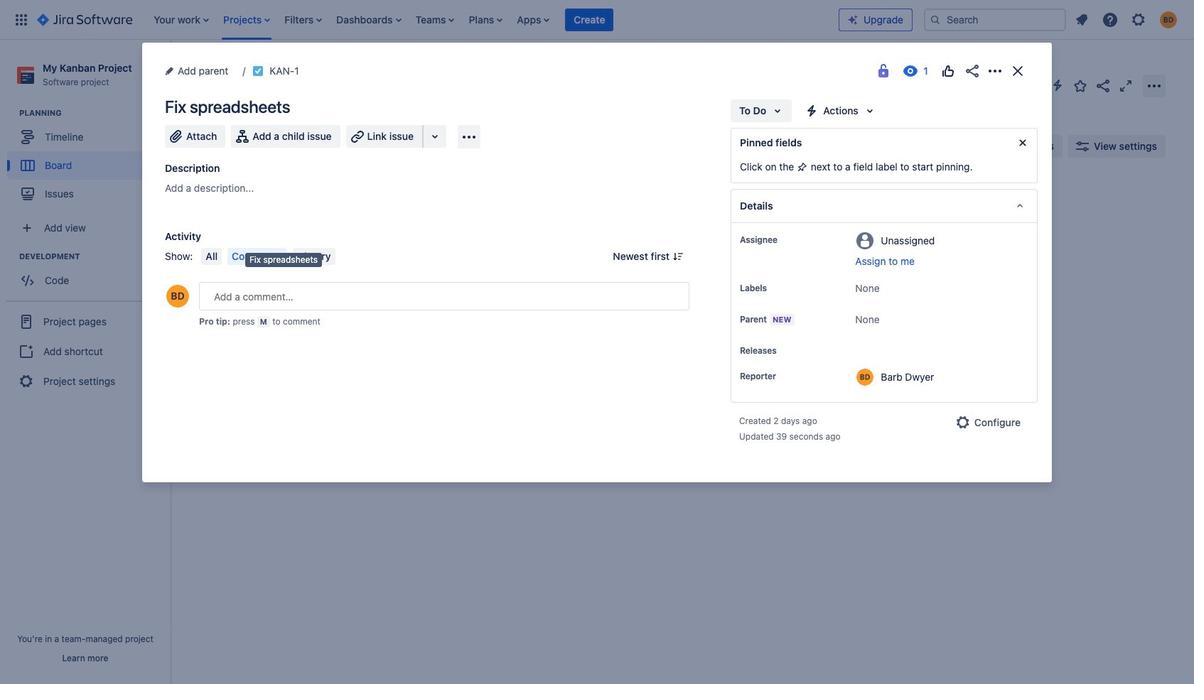 Task type: locate. For each thing, give the bounding box(es) containing it.
heading
[[19, 108, 170, 119], [19, 251, 170, 263]]

list
[[147, 0, 839, 39], [1070, 7, 1186, 32]]

add app image
[[461, 128, 478, 145]]

1 list item from the left
[[150, 0, 213, 39]]

search image
[[930, 14, 942, 25]]

group
[[7, 108, 170, 213], [7, 251, 170, 300], [6, 301, 165, 402]]

0 horizontal spatial task image
[[211, 257, 223, 269]]

dialog
[[142, 43, 1052, 483]]

link web pages and more image
[[427, 128, 444, 145]]

1 heading from the top
[[19, 108, 170, 119]]

0 vertical spatial heading
[[19, 108, 170, 119]]

6 list item from the left
[[465, 0, 507, 39]]

1 horizontal spatial list
[[1070, 7, 1186, 32]]

8 list item from the left
[[566, 0, 614, 39]]

add people image
[[350, 138, 367, 155]]

1 vertical spatial group
[[7, 251, 170, 300]]

enter full screen image
[[1118, 77, 1135, 94]]

task image
[[253, 65, 264, 77], [211, 257, 223, 269]]

0 vertical spatial task image
[[253, 65, 264, 77]]

Search this board text field
[[201, 134, 266, 159]]

close image
[[1010, 63, 1027, 80]]

menu bar
[[199, 248, 338, 265]]

1 vertical spatial task image
[[211, 257, 223, 269]]

banner
[[0, 0, 1195, 40]]

2 heading from the top
[[19, 251, 170, 263]]

assignee pin to top. only you can see pinned fields. image
[[781, 235, 792, 246]]

None search field
[[924, 8, 1067, 31]]

labels pin to top. only you can see pinned fields. image
[[770, 283, 782, 294]]

0 vertical spatial group
[[7, 108, 170, 213]]

list item
[[150, 0, 213, 39], [219, 0, 275, 39], [280, 0, 327, 39], [332, 0, 406, 39], [411, 0, 459, 39], [465, 0, 507, 39], [513, 0, 554, 39], [566, 0, 614, 39]]

1 vertical spatial heading
[[19, 251, 170, 263]]

star kan board image
[[1072, 77, 1089, 94]]

Add a comment… field
[[199, 282, 690, 311]]

0 horizontal spatial list
[[147, 0, 839, 39]]

jira software image
[[37, 11, 132, 28], [37, 11, 132, 28]]

tooltip
[[245, 253, 322, 267]]



Task type: vqa. For each thing, say whether or not it's contained in the screenshot.
Search this board TEXT FIELD
yes



Task type: describe. For each thing, give the bounding box(es) containing it.
sidebar element
[[0, 40, 171, 685]]

7 list item from the left
[[513, 0, 554, 39]]

copy link to issue image
[[296, 65, 308, 76]]

hide message image
[[1015, 134, 1032, 151]]

5 list item from the left
[[411, 0, 459, 39]]

actions image
[[987, 63, 1004, 80]]

2 list item from the left
[[219, 0, 275, 39]]

Search field
[[924, 8, 1067, 31]]

vote options: no one has voted for this issue yet. image
[[940, 63, 957, 80]]

2 vertical spatial group
[[6, 301, 165, 402]]

primary element
[[9, 0, 839, 39]]

4 list item from the left
[[332, 0, 406, 39]]

3 list item from the left
[[280, 0, 327, 39]]

1 horizontal spatial task image
[[253, 65, 264, 77]]

create column image
[[804, 186, 821, 203]]

details element
[[731, 189, 1038, 223]]



